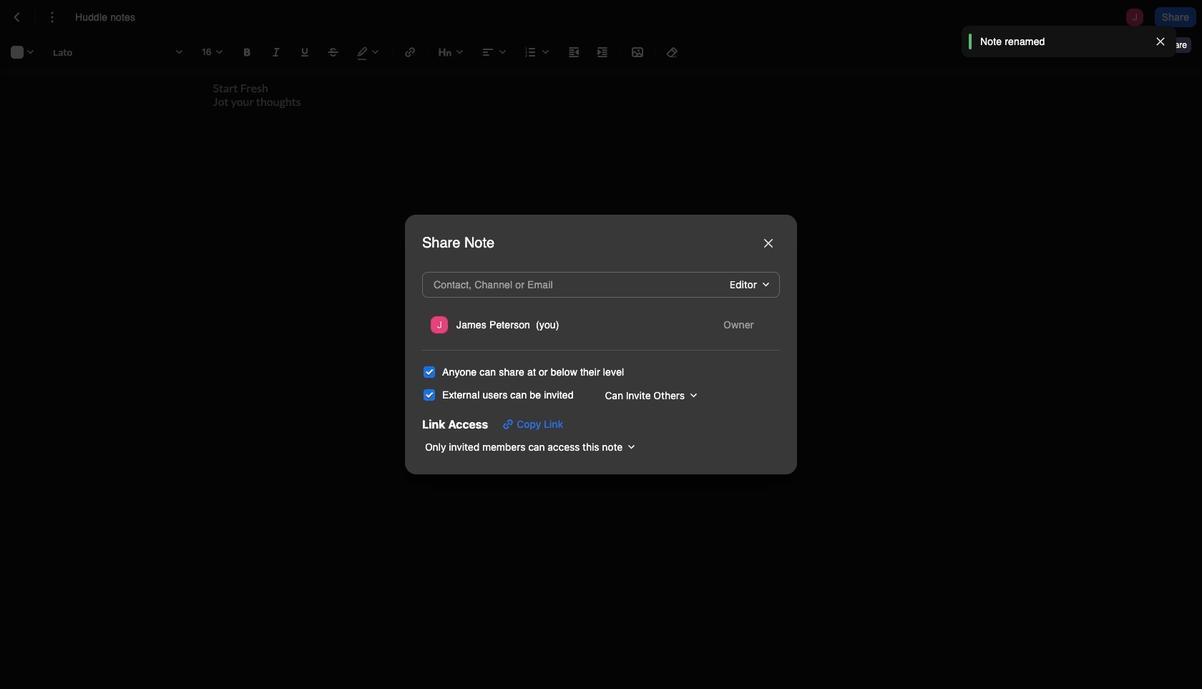 Task type: describe. For each thing, give the bounding box(es) containing it.
james peterson image for copy link icon
[[431, 317, 448, 334]]

underline image
[[296, 44, 314, 61]]

clear style image
[[664, 44, 681, 61]]

italic image
[[268, 44, 285, 61]]

james peterson image for copy link image
[[431, 317, 448, 334]]

menu item for copy link image
[[428, 312, 775, 338]]

link image
[[402, 44, 419, 61]]

Contact, Channel or Email text field
[[431, 275, 686, 295]]

increase indent image
[[594, 44, 611, 61]]

strikethrough image
[[325, 44, 342, 61]]



Task type: vqa. For each thing, say whether or not it's contained in the screenshot.
bottommost with
no



Task type: locate. For each thing, give the bounding box(es) containing it.
permission image
[[721, 275, 775, 295], [721, 275, 775, 295], [715, 315, 772, 335], [715, 315, 772, 335]]

james peterson image
[[431, 317, 448, 334], [431, 317, 448, 334]]

alert
[[962, 26, 1177, 57]]

all notes image
[[9, 9, 26, 26]]

close image
[[1154, 34, 1168, 49]]

copy link image
[[500, 416, 517, 433]]

menu item for copy link icon
[[428, 312, 775, 338]]

None field
[[597, 385, 702, 406], [422, 437, 640, 457], [597, 385, 702, 406], [422, 437, 640, 457]]

tooltip
[[1159, 27, 1193, 54]]

copy link image
[[500, 416, 517, 433]]

menu item
[[428, 312, 775, 338], [428, 312, 775, 338]]

bold image
[[239, 44, 256, 61]]

close image
[[764, 239, 773, 248]]

insert image image
[[629, 44, 646, 61]]

None text field
[[75, 10, 150, 24]]

decrease indent image
[[565, 44, 583, 61]]

dialog
[[405, 215, 797, 474], [405, 215, 797, 474]]

close image
[[764, 239, 773, 248]]



